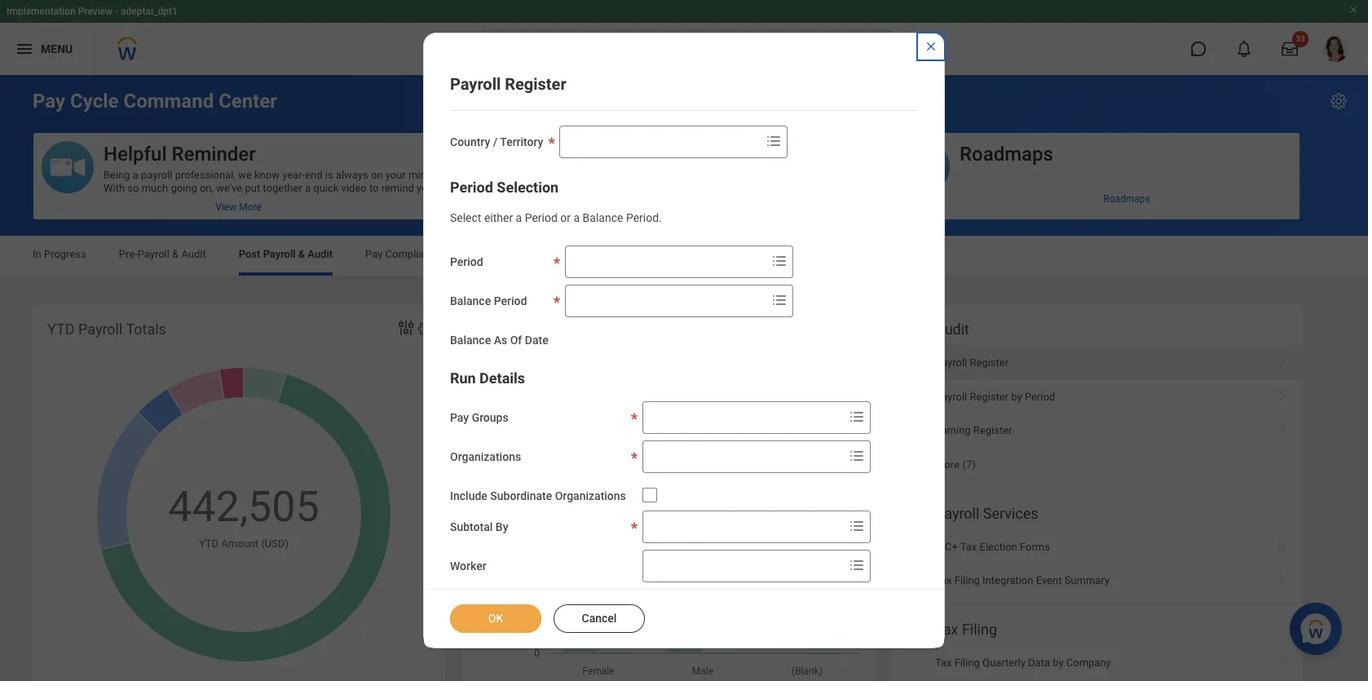 Task type: vqa. For each thing, say whether or not it's contained in the screenshot.
middle "menu group" icon
no



Task type: describe. For each thing, give the bounding box(es) containing it.
center
[[219, 90, 277, 113]]

payroll down balance period
[[476, 321, 521, 338]]

configure this page image
[[1330, 91, 1349, 111]]

period up select
[[450, 179, 493, 196]]

country / territory
[[450, 135, 544, 148]]

by inside the latest payroll compliance updates can always be found by clicking the link below!
[[812, 169, 823, 181]]

-
[[115, 6, 118, 17]]

cancel
[[582, 612, 617, 625]]

payroll for payroll
[[581, 169, 613, 181]]

tax for tax filing integration event summary
[[936, 574, 952, 587]]

0 vertical spatial balance
[[583, 211, 624, 224]]

keep
[[275, 195, 297, 207]]

1 horizontal spatial your
[[386, 169, 406, 181]]

audit for pre-payroll & audit
[[181, 248, 206, 260]]

found
[[782, 169, 810, 181]]

period left or
[[525, 211, 558, 224]]

cic+
[[936, 541, 958, 553]]

balance for balance period
[[450, 294, 491, 307]]

some
[[116, 195, 142, 207]]

you
[[417, 182, 434, 194]]

of
[[104, 195, 113, 207]]

Worker field
[[644, 552, 844, 581]]

payroll register inside dialog
[[450, 74, 567, 94]]

payroll services
[[936, 505, 1039, 522]]

tax filing quarterly data by company
[[936, 656, 1112, 669]]

helpful
[[104, 143, 167, 166]]

is
[[325, 169, 333, 181]]

of
[[510, 333, 522, 346]]

going
[[171, 182, 197, 194]]

ext link image
[[1277, 535, 1294, 551]]

territory
[[500, 135, 544, 148]]

register for the payroll register link
[[970, 357, 1009, 369]]

(usd)
[[261, 537, 289, 550]]

prompts image for worker
[[847, 556, 867, 575]]

0 vertical spatial updates
[[706, 143, 778, 166]]

payroll compliance updates link
[[462, 195, 872, 219]]

pay groups
[[450, 411, 509, 424]]

1 vertical spatial prompts image
[[847, 446, 867, 465]]

tax filing
[[936, 620, 998, 638]]

3 & from the left
[[588, 248, 594, 260]]

payroll register list item
[[891, 346, 1304, 380]]

cic+ tax election forms
[[936, 541, 1051, 553]]

tax for tax filing quarterly data by company
[[936, 656, 952, 669]]

Pay Groups field
[[644, 403, 844, 432]]

select
[[450, 211, 482, 224]]

by
[[496, 521, 509, 534]]

close environment banner image
[[1349, 5, 1359, 15]]

professional,
[[175, 169, 236, 181]]

or
[[561, 211, 571, 224]]

period.
[[626, 211, 662, 224]]

with
[[104, 182, 125, 194]]

1 vertical spatial updates
[[692, 201, 728, 213]]

the
[[532, 182, 547, 194]]

payroll register by period
[[936, 390, 1056, 403]]

payroll up cic+
[[936, 505, 980, 522]]

1 vertical spatial roadmaps
[[1104, 193, 1151, 204]]

being a payroll professional, we know year-end is always on your mind. with so much going on, we've put together a quick video to remind you of some important concepts to help keep your stress down!
[[104, 169, 435, 207]]

implementation preview -   adeptai_dpt1 banner
[[0, 0, 1369, 75]]

a right either at top
[[516, 211, 522, 224]]

payroll register inside list item
[[936, 357, 1009, 369]]

know
[[255, 169, 280, 181]]

1 horizontal spatial to
[[369, 182, 379, 194]]

pay compliance updates
[[366, 248, 483, 260]]

tax filing integration event summary
[[936, 574, 1110, 587]]

updates
[[673, 169, 711, 181]]

pay for pay groups
[[450, 411, 469, 424]]

1 totals from the left
[[126, 321, 166, 338]]

percentages
[[596, 321, 678, 338]]

register for earning register link
[[974, 424, 1013, 436]]

pay for pay compliance updates
[[366, 248, 383, 260]]

being
[[104, 169, 130, 181]]

a up so
[[133, 169, 139, 181]]

Organizations field
[[644, 442, 844, 471]]

ytd inside 442,505 ytd amount (usd)
[[199, 537, 219, 550]]

balance as of date
[[450, 333, 549, 346]]

on,
[[200, 182, 214, 194]]

video
[[341, 182, 367, 194]]

2 vertical spatial compliance
[[385, 248, 442, 260]]

cycle
[[70, 90, 119, 113]]

list for payroll services
[[891, 530, 1304, 598]]

much
[[142, 182, 168, 194]]

filing for tax filing integration event summary
[[955, 574, 980, 587]]

either
[[484, 211, 513, 224]]

run
[[450, 369, 476, 386]]

put
[[245, 182, 260, 194]]

/
[[493, 135, 498, 148]]

details
[[480, 369, 525, 386]]

end
[[305, 169, 323, 181]]

in
[[33, 248, 41, 260]]

period selection
[[450, 179, 559, 196]]

0 horizontal spatial organizations
[[450, 450, 521, 463]]

ytd payroll totals element
[[33, 305, 445, 681]]

updates inside tab list
[[444, 248, 483, 260]]

earning register
[[936, 424, 1013, 436]]

2 horizontal spatial audit
[[936, 321, 970, 338]]

we've
[[216, 182, 242, 194]]

election
[[980, 541, 1018, 553]]

Balance Period field
[[566, 286, 767, 315]]

helpful reminder
[[104, 143, 256, 166]]

Subtotal By field
[[644, 512, 844, 542]]

subtotal by
[[450, 521, 509, 534]]

company
[[1067, 656, 1112, 669]]

concepts
[[194, 195, 237, 207]]

close view compensation review calculation table image
[[925, 40, 938, 53]]

run details button
[[450, 369, 525, 386]]

0 vertical spatial payroll compliance updates
[[532, 143, 778, 166]]

stress
[[323, 195, 352, 207]]

tab list inside 442,505 main content
[[16, 237, 1353, 276]]

payroll register by period link
[[891, 380, 1304, 414]]

1 vertical spatial compliance
[[638, 201, 690, 213]]

payroll inside list item
[[936, 357, 968, 369]]

register inside payroll register dialog
[[505, 74, 567, 94]]

ytd payroll totals
[[47, 321, 166, 338]]

mind.
[[409, 169, 435, 181]]

quick
[[313, 182, 339, 194]]

subtotal
[[450, 521, 493, 534]]

as
[[494, 333, 508, 346]]

Period field
[[566, 247, 767, 276]]

chevron right image for tax filing integration event summary
[[1273, 569, 1294, 585]]

forms
[[1021, 541, 1051, 553]]

administration & setup
[[516, 248, 624, 260]]

a right or
[[574, 211, 580, 224]]

cic+ tax election forms link
[[891, 530, 1304, 564]]



Task type: locate. For each thing, give the bounding box(es) containing it.
totals right 'of'
[[524, 321, 564, 338]]

1 vertical spatial filing
[[963, 620, 998, 638]]

your up remind
[[386, 169, 406, 181]]

pre-payroll & audit
[[119, 248, 206, 260]]

0 vertical spatial organizations
[[450, 450, 521, 463]]

payroll compliance updates down the latest payroll compliance updates can always be found by clicking the link below!
[[606, 201, 728, 213]]

2 vertical spatial balance
[[450, 333, 491, 346]]

1 horizontal spatial &
[[298, 248, 305, 260]]

profile logan mcneil element
[[1313, 31, 1359, 67]]

always up video
[[336, 169, 368, 181]]

register down payroll register by period
[[974, 424, 1013, 436]]

2 vertical spatial updates
[[444, 248, 483, 260]]

2 list from the top
[[891, 530, 1304, 598]]

0 horizontal spatial &
[[172, 248, 179, 260]]

tax for tax filing
[[936, 620, 959, 638]]

442,505 ytd amount (usd)
[[168, 482, 320, 550]]

2 payroll from the left
[[581, 169, 613, 181]]

3 chevron right image from the top
[[1273, 651, 1294, 667]]

payroll up payroll register by period
[[936, 357, 968, 369]]

chevron right image inside earning register link
[[1273, 418, 1294, 435]]

below!
[[568, 182, 599, 194]]

filing up "quarterly"
[[963, 620, 998, 638]]

1 vertical spatial organizations
[[555, 489, 626, 502]]

ytd left amount
[[199, 537, 219, 550]]

register inside the payroll register link
[[970, 357, 1009, 369]]

1 vertical spatial your
[[300, 195, 320, 207]]

together
[[263, 182, 302, 194]]

2 always from the left
[[733, 169, 766, 181]]

balance left as
[[450, 333, 491, 346]]

period up 'of'
[[494, 294, 527, 307]]

a down end
[[305, 182, 311, 194]]

on
[[371, 169, 383, 181]]

compliance down compliance
[[638, 201, 690, 213]]

& left setup
[[588, 248, 594, 260]]

selection
[[497, 179, 559, 196]]

0 horizontal spatial to
[[240, 195, 249, 207]]

chevron right image for payroll register
[[1273, 351, 1294, 367]]

payroll up "below!"
[[581, 169, 613, 181]]

by
[[812, 169, 823, 181], [1012, 390, 1023, 403], [1053, 656, 1064, 669]]

pay for pay cycle command center
[[33, 90, 65, 113]]

compliance up compliance
[[597, 143, 701, 166]]

2 vertical spatial by
[[1053, 656, 1064, 669]]

chevron right image inside the payroll register link
[[1273, 351, 1294, 367]]

period selection button
[[450, 179, 559, 196]]

balance period
[[450, 294, 527, 307]]

payroll totals and percentages element
[[462, 305, 874, 681]]

totals
[[126, 321, 166, 338], [524, 321, 564, 338]]

payroll register up 'country / territory'
[[450, 74, 567, 94]]

1 vertical spatial payroll compliance updates
[[606, 201, 728, 213]]

1 vertical spatial balance
[[450, 294, 491, 307]]

balance for balance as of date
[[450, 333, 491, 346]]

always
[[336, 169, 368, 181], [733, 169, 766, 181]]

0 horizontal spatial always
[[336, 169, 368, 181]]

the latest payroll compliance updates can always be found by clicking the link below!
[[532, 169, 862, 194]]

roadmaps
[[960, 143, 1054, 166], [1104, 193, 1151, 204]]

2 vertical spatial prompts image
[[847, 517, 867, 536]]

0 horizontal spatial totals
[[126, 321, 166, 338]]

1 horizontal spatial ytd
[[199, 537, 219, 550]]

pay inside run details group
[[450, 411, 469, 424]]

1 chevron right image from the top
[[1273, 351, 1294, 367]]

payroll inside the latest payroll compliance updates can always be found by clicking the link below!
[[581, 169, 613, 181]]

payroll register up payroll register by period
[[936, 357, 1009, 369]]

2 & from the left
[[298, 248, 305, 260]]

roadmaps link
[[890, 186, 1300, 211]]

organizations down groups
[[450, 450, 521, 463]]

0 vertical spatial prompts image
[[765, 131, 784, 151]]

0 vertical spatial payroll register
[[450, 74, 567, 94]]

progress
[[44, 248, 86, 260]]

always inside being a payroll professional, we know year-end is always on your mind. with so much going on, we've put together a quick video to remind you of some important concepts to help keep your stress down!
[[336, 169, 368, 181]]

0 vertical spatial filing
[[955, 574, 980, 587]]

0 vertical spatial by
[[812, 169, 823, 181]]

services
[[984, 505, 1039, 522]]

0 vertical spatial to
[[369, 182, 379, 194]]

to down put
[[240, 195, 249, 207]]

1 vertical spatial list
[[891, 530, 1304, 598]]

1 horizontal spatial roadmaps
[[1104, 193, 1151, 204]]

earning register link
[[891, 414, 1304, 447]]

updates down select
[[444, 248, 483, 260]]

payroll for helpful
[[141, 169, 173, 181]]

register up territory
[[505, 74, 567, 94]]

implementation preview -   adeptai_dpt1
[[7, 6, 178, 17]]

0 vertical spatial chevron right image
[[1273, 351, 1294, 367]]

adeptai_dpt1
[[121, 6, 178, 17]]

1 always from the left
[[336, 169, 368, 181]]

0 vertical spatial pay
[[33, 90, 65, 113]]

1 chevron right image from the top
[[1273, 418, 1294, 435]]

clicking
[[826, 169, 862, 181]]

1 list from the top
[[891, 346, 1304, 482]]

filing inside list
[[955, 574, 980, 587]]

2 horizontal spatial &
[[588, 248, 594, 260]]

0 horizontal spatial payroll register
[[450, 74, 567, 94]]

filing
[[955, 574, 980, 587], [963, 620, 998, 638], [955, 656, 980, 669]]

pay cycle command center
[[33, 90, 277, 113]]

tax filing integration event summary link
[[891, 564, 1304, 598]]

post
[[239, 248, 261, 260]]

prompts image for period
[[770, 251, 789, 271]]

payroll down compliance
[[606, 201, 635, 213]]

register up payroll register by period
[[970, 357, 1009, 369]]

prompts image for /
[[765, 131, 784, 151]]

payroll inside dialog
[[450, 74, 501, 94]]

payroll right post
[[263, 248, 296, 260]]

tax
[[961, 541, 978, 553], [936, 574, 952, 587], [936, 620, 959, 638], [936, 656, 952, 669]]

1 horizontal spatial organizations
[[555, 489, 626, 502]]

1 vertical spatial pay
[[366, 248, 383, 260]]

payroll down important
[[138, 248, 170, 260]]

filing down tax filing
[[955, 656, 980, 669]]

0 horizontal spatial roadmaps
[[960, 143, 1054, 166]]

always left be
[[733, 169, 766, 181]]

list for audit
[[891, 346, 1304, 482]]

filing for tax filing
[[963, 620, 998, 638]]

chevron right image for payroll register by period
[[1273, 385, 1294, 401]]

Country / Territory field
[[561, 127, 761, 157]]

notifications large image
[[1237, 41, 1253, 57]]

always inside the latest payroll compliance updates can always be found by clicking the link below!
[[733, 169, 766, 181]]

prompts image for pay groups
[[847, 407, 867, 426]]

1 horizontal spatial payroll register
[[936, 357, 1009, 369]]

roadmaps inside button
[[960, 143, 1054, 166]]

period
[[450, 179, 493, 196], [525, 211, 558, 224], [450, 255, 484, 268], [494, 294, 527, 307], [1025, 390, 1056, 403]]

inbox large image
[[1282, 41, 1299, 57]]

so
[[128, 182, 139, 194]]

1 vertical spatial payroll register
[[936, 357, 1009, 369]]

roadmaps button
[[890, 133, 1300, 195]]

link
[[549, 182, 566, 194]]

prompts image
[[770, 251, 789, 271], [770, 290, 789, 310], [847, 407, 867, 426], [847, 556, 867, 575]]

compliance
[[615, 169, 670, 181]]

register
[[505, 74, 567, 94], [970, 357, 1009, 369], [970, 390, 1009, 403], [974, 424, 1013, 436]]

1 horizontal spatial audit
[[308, 248, 333, 260]]

payroll down pre- in the left of the page
[[78, 321, 123, 338]]

0 vertical spatial ytd
[[47, 321, 75, 338]]

payroll totals and percentages
[[476, 321, 678, 338]]

compliance down you
[[385, 248, 442, 260]]

2 chevron right image from the top
[[1273, 569, 1294, 585]]

your
[[386, 169, 406, 181], [300, 195, 320, 207]]

worker
[[450, 560, 487, 573]]

summary
[[1065, 574, 1110, 587]]

tab list
[[16, 237, 1353, 276]]

0 vertical spatial your
[[386, 169, 406, 181]]

audit left post
[[181, 248, 206, 260]]

filing for tax filing quarterly data by company
[[955, 656, 980, 669]]

442,505 main content
[[0, 75, 1369, 681]]

1 vertical spatial ytd
[[199, 537, 219, 550]]

and
[[568, 321, 592, 338]]

2 horizontal spatial pay
[[450, 411, 469, 424]]

command
[[124, 90, 214, 113]]

payroll register
[[450, 74, 567, 94], [936, 357, 1009, 369]]

important
[[145, 195, 191, 207]]

payroll compliance updates up compliance
[[532, 143, 778, 166]]

ytd down in progress
[[47, 321, 75, 338]]

2 vertical spatial filing
[[955, 656, 980, 669]]

0 vertical spatial roadmaps
[[960, 143, 1054, 166]]

2 totals from the left
[[524, 321, 564, 338]]

ok button
[[450, 604, 542, 633]]

& right post
[[298, 248, 305, 260]]

& for pre-payroll & audit
[[172, 248, 179, 260]]

1 vertical spatial chevron right image
[[1273, 385, 1294, 401]]

reminder
[[172, 143, 256, 166]]

your down quick
[[300, 195, 320, 207]]

payroll up much at left top
[[141, 169, 173, 181]]

2 horizontal spatial by
[[1053, 656, 1064, 669]]

include subordinate organizations
[[450, 489, 626, 502]]

list containing cic+ tax election forms
[[891, 530, 1304, 598]]

updates down the latest payroll compliance updates can always be found by clicking the link below!
[[692, 201, 728, 213]]

prompts image for by
[[847, 517, 867, 536]]

pay inside tab list
[[366, 248, 383, 260]]

payroll register link
[[891, 346, 1304, 380]]

audit up payroll register by period
[[936, 321, 970, 338]]

pay left cycle
[[33, 90, 65, 113]]

balance up balance as of date
[[450, 294, 491, 307]]

audit for post payroll & audit
[[308, 248, 333, 260]]

0 horizontal spatial ytd
[[47, 321, 75, 338]]

period inside list
[[1025, 390, 1056, 403]]

1 payroll from the left
[[141, 169, 173, 181]]

0 vertical spatial compliance
[[597, 143, 701, 166]]

chevron right image inside payroll register by period link
[[1273, 385, 1294, 401]]

register for payroll register by period link
[[970, 390, 1009, 403]]

pay left groups
[[450, 411, 469, 424]]

pre-
[[119, 248, 138, 260]]

0 vertical spatial list
[[891, 346, 1304, 482]]

prompts image
[[765, 131, 784, 151], [847, 446, 867, 465], [847, 517, 867, 536]]

integration
[[983, 574, 1034, 587]]

chevron right image for tax filing quarterly data by company
[[1273, 651, 1294, 667]]

latest
[[552, 169, 579, 181]]

by inside list
[[1012, 390, 1023, 403]]

period selection group
[[450, 178, 919, 349]]

payroll register dialog
[[423, 33, 945, 681]]

period down the payroll register link
[[1025, 390, 1056, 403]]

0 vertical spatial chevron right image
[[1273, 418, 1294, 435]]

amount
[[221, 537, 259, 550]]

run details
[[450, 369, 525, 386]]

pay down down!
[[366, 248, 383, 260]]

register inside earning register link
[[974, 424, 1013, 436]]

1 vertical spatial chevron right image
[[1273, 569, 1294, 585]]

& right pre- in the left of the page
[[172, 248, 179, 260]]

register up earning register
[[970, 390, 1009, 403]]

groups
[[472, 411, 509, 424]]

filing down cic+
[[955, 574, 980, 587]]

0 horizontal spatial payroll
[[141, 169, 173, 181]]

payroll up latest
[[532, 143, 592, 166]]

1 & from the left
[[172, 248, 179, 260]]

post payroll & audit
[[239, 248, 333, 260]]

1 horizontal spatial pay
[[366, 248, 383, 260]]

register inside payroll register by period link
[[970, 390, 1009, 403]]

audit down stress
[[308, 248, 333, 260]]

can
[[713, 169, 731, 181]]

date
[[525, 333, 549, 346]]

pay
[[33, 90, 65, 113], [366, 248, 383, 260], [450, 411, 469, 424]]

1 vertical spatial to
[[240, 195, 249, 207]]

1 horizontal spatial by
[[1012, 390, 1023, 403]]

data
[[1029, 656, 1051, 669]]

run details group
[[450, 368, 919, 622]]

by up earning register
[[1012, 390, 1023, 403]]

2 vertical spatial chevron right image
[[1273, 651, 1294, 667]]

to down on
[[369, 182, 379, 194]]

list containing payroll register
[[891, 346, 1304, 482]]

tax filing quarterly data by company link
[[891, 646, 1304, 680]]

balance down "below!"
[[583, 211, 624, 224]]

2 vertical spatial pay
[[450, 411, 469, 424]]

by right data
[[1053, 656, 1064, 669]]

by right the found
[[812, 169, 823, 181]]

updates up can
[[706, 143, 778, 166]]

chevron right image
[[1273, 351, 1294, 367], [1273, 385, 1294, 401], [1273, 651, 1294, 667]]

preview
[[78, 6, 113, 17]]

a
[[133, 169, 139, 181], [305, 182, 311, 194], [516, 211, 522, 224], [574, 211, 580, 224]]

2 chevron right image from the top
[[1273, 385, 1294, 401]]

administration
[[516, 248, 585, 260]]

payroll up country
[[450, 74, 501, 94]]

1 horizontal spatial totals
[[524, 321, 564, 338]]

chevron right image inside tax filing quarterly data by company link
[[1273, 651, 1294, 667]]

0 horizontal spatial your
[[300, 195, 320, 207]]

0 horizontal spatial pay
[[33, 90, 65, 113]]

we
[[238, 169, 252, 181]]

442,505
[[168, 482, 320, 532]]

chevron right image for earning register
[[1273, 418, 1294, 435]]

country
[[450, 135, 490, 148]]

the
[[532, 169, 550, 181]]

payroll up earning
[[936, 390, 968, 403]]

1 vertical spatial by
[[1012, 390, 1023, 403]]

period down select
[[450, 255, 484, 268]]

ytd
[[47, 321, 75, 338], [199, 537, 219, 550]]

0 horizontal spatial by
[[812, 169, 823, 181]]

chevron right image inside tax filing integration event summary link
[[1273, 569, 1294, 585]]

quarterly
[[983, 656, 1026, 669]]

chevron right image
[[1273, 418, 1294, 435], [1273, 569, 1294, 585]]

& for post payroll & audit
[[298, 248, 305, 260]]

organizations right 'subordinate'
[[555, 489, 626, 502]]

list
[[891, 346, 1304, 482], [891, 530, 1304, 598]]

tab list containing in progress
[[16, 237, 1353, 276]]

payroll inside being a payroll professional, we know year-end is always on your mind. with so much going on, we've put together a quick video to remind you of some important concepts to help keep your stress down!
[[141, 169, 173, 181]]

prompts image for balance period
[[770, 290, 789, 310]]

1 horizontal spatial payroll
[[581, 169, 613, 181]]

0 horizontal spatial audit
[[181, 248, 206, 260]]

1 horizontal spatial always
[[733, 169, 766, 181]]

totals down 'pre-payroll & audit'
[[126, 321, 166, 338]]



